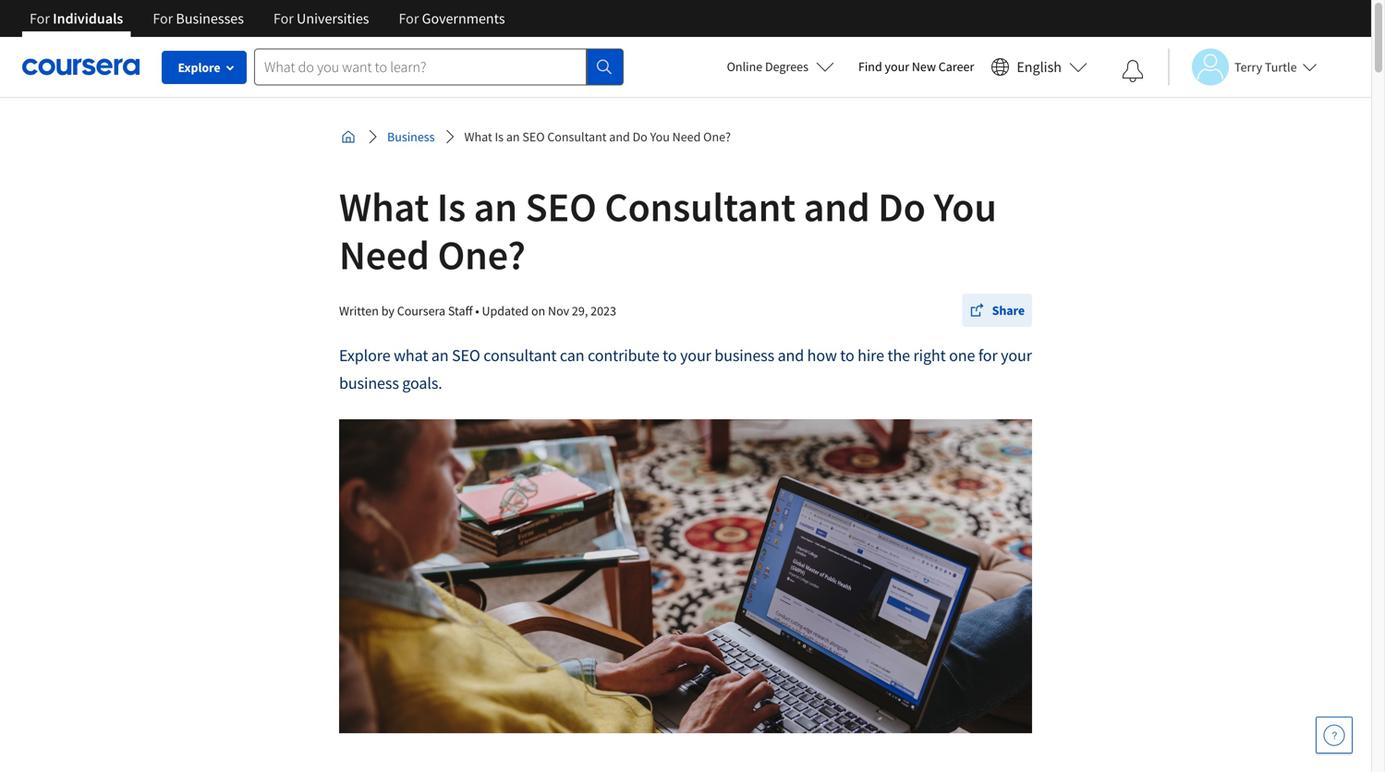 Task type: describe. For each thing, give the bounding box(es) containing it.
need inside the what is an seo consultant and do you need one?
[[339, 229, 430, 281]]

businesses
[[176, 9, 244, 28]]

online degrees
[[727, 58, 809, 75]]

1 to from the left
[[663, 345, 677, 366]]

0 vertical spatial consultant
[[547, 128, 607, 145]]

turtle
[[1265, 59, 1297, 75]]

2 to from the left
[[840, 345, 855, 366]]

staff
[[448, 303, 473, 319]]

you inside the what is an seo consultant and do you need one?
[[934, 181, 997, 232]]

consultant
[[484, 345, 557, 366]]

business link
[[380, 120, 442, 153]]

find your new career link
[[849, 55, 984, 79]]

english
[[1017, 58, 1062, 76]]

right
[[914, 345, 946, 366]]

is inside what is an seo consultant and do you need one? link
[[495, 128, 504, 145]]

what
[[394, 345, 428, 366]]

1 horizontal spatial do
[[878, 181, 926, 232]]

terry turtle
[[1235, 59, 1297, 75]]

2023
[[591, 303, 617, 319]]

0 vertical spatial an
[[506, 128, 520, 145]]

for businesses
[[153, 9, 244, 28]]

seo inside "explore what an seo consultant can contribute to your business and how to hire the right one for your business goals."
[[452, 345, 480, 366]]

1 horizontal spatial business
[[715, 345, 775, 366]]

universities
[[297, 9, 369, 28]]

for for businesses
[[153, 9, 173, 28]]

•
[[475, 303, 479, 319]]

for individuals
[[30, 9, 123, 28]]

one? inside the what is an seo consultant and do you need one?
[[438, 229, 526, 281]]

0 vertical spatial and
[[609, 128, 630, 145]]

updated
[[482, 303, 529, 319]]

online degrees button
[[712, 46, 849, 87]]

is inside the what is an seo consultant and do you need one?
[[437, 181, 466, 232]]

by
[[381, 303, 395, 319]]

0 horizontal spatial your
[[680, 345, 712, 366]]

1 vertical spatial what is an seo consultant and do you need one?
[[339, 181, 997, 281]]

and inside "explore what an seo consultant can contribute to your business and how to hire the right one for your business goals."
[[778, 345, 804, 366]]

find
[[859, 58, 882, 75]]

for governments
[[399, 9, 505, 28]]

1 vertical spatial consultant
[[605, 181, 796, 232]]

contribute
[[588, 345, 660, 366]]

explore for explore what an seo consultant can contribute to your business and how to hire the right one for your business goals.
[[339, 345, 391, 366]]

0 horizontal spatial what
[[339, 181, 429, 232]]

0 vertical spatial need
[[673, 128, 701, 145]]

terry
[[1235, 59, 1263, 75]]

coursera image
[[22, 52, 140, 82]]

the
[[888, 345, 910, 366]]

explore button
[[162, 51, 247, 84]]

for
[[979, 345, 998, 366]]

one
[[949, 345, 975, 366]]

career
[[939, 58, 975, 75]]



Task type: locate. For each thing, give the bounding box(es) containing it.
0 vertical spatial what is an seo consultant and do you need one?
[[464, 128, 731, 145]]

1 horizontal spatial to
[[840, 345, 855, 366]]

0 horizontal spatial you
[[650, 128, 670, 145]]

explore
[[178, 59, 220, 76], [339, 345, 391, 366]]

is down business link
[[437, 181, 466, 232]]

1 vertical spatial need
[[339, 229, 430, 281]]

None search field
[[254, 49, 624, 86]]

0 horizontal spatial explore
[[178, 59, 220, 76]]

an inside "explore what an seo consultant can contribute to your business and how to hire the right one for your business goals."
[[431, 345, 449, 366]]

for left "individuals"
[[30, 9, 50, 28]]

terry turtle button
[[1168, 49, 1318, 86]]

explore down written
[[339, 345, 391, 366]]

0 horizontal spatial one?
[[438, 229, 526, 281]]

what is an seo consultant and do you need one? inside what is an seo consultant and do you need one? link
[[464, 128, 731, 145]]

explore inside popup button
[[178, 59, 220, 76]]

0 vertical spatial one?
[[704, 128, 731, 145]]

need
[[673, 128, 701, 145], [339, 229, 430, 281]]

0 vertical spatial is
[[495, 128, 504, 145]]

new
[[912, 58, 936, 75]]

you inside what is an seo consultant and do you need one? link
[[650, 128, 670, 145]]

one?
[[704, 128, 731, 145], [438, 229, 526, 281]]

is
[[495, 128, 504, 145], [437, 181, 466, 232]]

1 vertical spatial explore
[[339, 345, 391, 366]]

consultant
[[547, 128, 607, 145], [605, 181, 796, 232]]

for for individuals
[[30, 9, 50, 28]]

is right business link
[[495, 128, 504, 145]]

english button
[[984, 37, 1095, 97]]

explore inside "explore what an seo consultant can contribute to your business and how to hire the right one for your business goals."
[[339, 345, 391, 366]]

individuals
[[53, 9, 123, 28]]

1 horizontal spatial need
[[673, 128, 701, 145]]

your right for on the top right of the page
[[1001, 345, 1032, 366]]

1 vertical spatial and
[[804, 181, 870, 232]]

one? up written by coursera staff • updated on nov 29, 2023 at top left
[[438, 229, 526, 281]]

1 horizontal spatial what
[[464, 128, 492, 145]]

0 vertical spatial you
[[650, 128, 670, 145]]

you
[[650, 128, 670, 145], [934, 181, 997, 232]]

What do you want to learn? text field
[[254, 49, 587, 86]]

1 vertical spatial do
[[878, 181, 926, 232]]

written
[[339, 303, 379, 319]]

1 vertical spatial one?
[[438, 229, 526, 281]]

2 vertical spatial and
[[778, 345, 804, 366]]

coursera
[[397, 303, 446, 319]]

29,
[[572, 303, 588, 319]]

on
[[531, 303, 546, 319]]

what is an seo consultant and do you need one? link
[[457, 120, 738, 153]]

for for universities
[[274, 9, 294, 28]]

what down business
[[339, 181, 429, 232]]

business
[[387, 128, 435, 145]]

explore for explore
[[178, 59, 220, 76]]

explore down for businesses
[[178, 59, 220, 76]]

one? down online
[[704, 128, 731, 145]]

1 for from the left
[[30, 9, 50, 28]]

1 vertical spatial seo
[[526, 181, 597, 232]]

business left how
[[715, 345, 775, 366]]

0 vertical spatial explore
[[178, 59, 220, 76]]

[featured image]:  a male wearing a yellow jacket, is sitting at his desk working on a laptop computer performing his duties as an seo consultant. image
[[339, 420, 1032, 734]]

written by coursera staff • updated on nov 29, 2023
[[339, 303, 617, 319]]

share
[[992, 302, 1025, 319]]

0 vertical spatial business
[[715, 345, 775, 366]]

your
[[885, 58, 910, 75], [680, 345, 712, 366], [1001, 345, 1032, 366]]

0 horizontal spatial do
[[633, 128, 648, 145]]

seo
[[523, 128, 545, 145], [526, 181, 597, 232], [452, 345, 480, 366]]

degrees
[[765, 58, 809, 75]]

goals.
[[402, 373, 442, 394]]

show notifications image
[[1122, 60, 1144, 82]]

0 horizontal spatial to
[[663, 345, 677, 366]]

hire
[[858, 345, 885, 366]]

governments
[[422, 9, 505, 28]]

to
[[663, 345, 677, 366], [840, 345, 855, 366]]

an inside the what is an seo consultant and do you need one?
[[474, 181, 518, 232]]

to right contribute
[[663, 345, 677, 366]]

how
[[808, 345, 837, 366]]

0 vertical spatial do
[[633, 128, 648, 145]]

what is an seo consultant and do you need one?
[[464, 128, 731, 145], [339, 181, 997, 281]]

for left businesses
[[153, 9, 173, 28]]

what
[[464, 128, 492, 145], [339, 181, 429, 232]]

1 vertical spatial an
[[474, 181, 518, 232]]

business
[[715, 345, 775, 366], [339, 373, 399, 394]]

share button
[[963, 294, 1032, 327], [963, 294, 1032, 327]]

for left universities in the top of the page
[[274, 9, 294, 28]]

3 for from the left
[[274, 9, 294, 28]]

2 horizontal spatial your
[[1001, 345, 1032, 366]]

your right find
[[885, 58, 910, 75]]

seo inside the what is an seo consultant and do you need one?
[[526, 181, 597, 232]]

1 horizontal spatial one?
[[704, 128, 731, 145]]

1 horizontal spatial your
[[885, 58, 910, 75]]

0 vertical spatial what
[[464, 128, 492, 145]]

to left the hire
[[840, 345, 855, 366]]

0 horizontal spatial need
[[339, 229, 430, 281]]

can
[[560, 345, 585, 366]]

2 vertical spatial seo
[[452, 345, 480, 366]]

nov
[[548, 303, 570, 319]]

help center image
[[1324, 725, 1346, 747]]

and
[[609, 128, 630, 145], [804, 181, 870, 232], [778, 345, 804, 366]]

business down what
[[339, 373, 399, 394]]

0 vertical spatial seo
[[523, 128, 545, 145]]

1 horizontal spatial you
[[934, 181, 997, 232]]

1 vertical spatial business
[[339, 373, 399, 394]]

2 for from the left
[[153, 9, 173, 28]]

online
[[727, 58, 763, 75]]

1 vertical spatial you
[[934, 181, 997, 232]]

for up what do you want to learn? text box
[[399, 9, 419, 28]]

1 horizontal spatial explore
[[339, 345, 391, 366]]

home image
[[341, 129, 356, 144]]

1 vertical spatial is
[[437, 181, 466, 232]]

0 horizontal spatial is
[[437, 181, 466, 232]]

banner navigation
[[15, 0, 520, 51]]

what right business
[[464, 128, 492, 145]]

do
[[633, 128, 648, 145], [878, 181, 926, 232]]

for universities
[[274, 9, 369, 28]]

1 horizontal spatial is
[[495, 128, 504, 145]]

4 for from the left
[[399, 9, 419, 28]]

and inside the what is an seo consultant and do you need one?
[[804, 181, 870, 232]]

1 vertical spatial what
[[339, 181, 429, 232]]

an
[[506, 128, 520, 145], [474, 181, 518, 232], [431, 345, 449, 366]]

for for governments
[[399, 9, 419, 28]]

your right contribute
[[680, 345, 712, 366]]

0 horizontal spatial business
[[339, 373, 399, 394]]

2 vertical spatial an
[[431, 345, 449, 366]]

explore what an seo consultant can contribute to your business and how to hire the right one for your business goals.
[[339, 345, 1032, 394]]

for
[[30, 9, 50, 28], [153, 9, 173, 28], [274, 9, 294, 28], [399, 9, 419, 28]]

find your new career
[[859, 58, 975, 75]]



Task type: vqa. For each thing, say whether or not it's contained in the screenshot.
Governments For
yes



